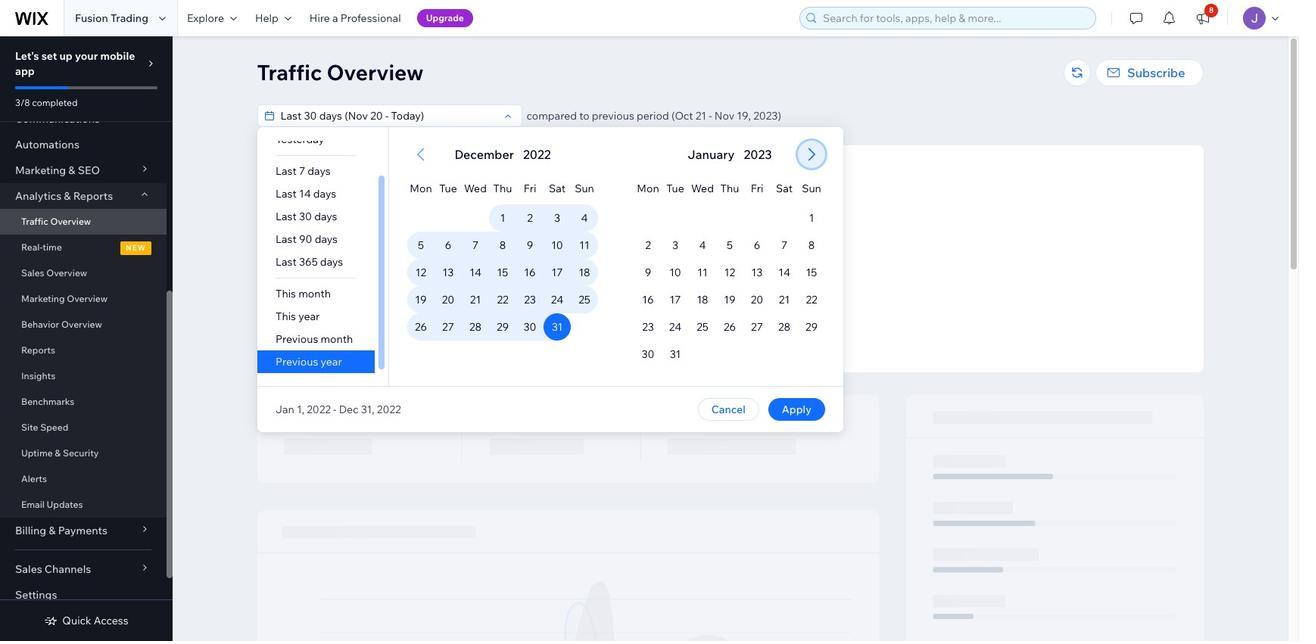 Task type: vqa. For each thing, say whether or not it's contained in the screenshot.
"year" related to This year
yes



Task type: locate. For each thing, give the bounding box(es) containing it.
insights
[[21, 370, 55, 382]]

traffic down analytics on the left of page
[[21, 216, 48, 227]]

row group for grid containing january
[[616, 204, 843, 386]]

17
[[551, 266, 562, 279], [669, 293, 681, 307]]

sun for 8
[[801, 182, 821, 195]]

1 last from the top
[[275, 164, 296, 178]]

0 vertical spatial 3
[[554, 211, 560, 225]]

overview up marketing overview on the top left of page
[[46, 267, 87, 279]]

0 horizontal spatial traffic
[[21, 216, 48, 227]]

1 mon from the left
[[409, 182, 432, 195]]

year up previous month
[[298, 310, 319, 323]]

1 horizontal spatial 6
[[753, 238, 760, 252]]

1 sat from the left
[[548, 182, 565, 195]]

1 vertical spatial -
[[333, 403, 336, 416]]

your inside not enough traffic you'll get an overview once your site has more traffic.
[[735, 283, 754, 294]]

2 tue from the left
[[666, 182, 684, 195]]

19
[[415, 293, 426, 307], [724, 293, 735, 307]]

0 vertical spatial previous
[[275, 332, 318, 346]]

overview down the sales overview "link"
[[67, 293, 108, 304]]

2 previous from the top
[[275, 355, 318, 369]]

2022 right the 31,
[[376, 403, 401, 416]]

1 horizontal spatial 19
[[724, 293, 735, 307]]

sales overview link
[[0, 260, 167, 286]]

& right the billing
[[49, 524, 56, 537]]

fri
[[523, 182, 536, 195], [750, 182, 763, 195]]

1 horizontal spatial alert
[[683, 145, 776, 164]]

billing
[[15, 524, 46, 537]]

list box
[[257, 128, 388, 373]]

17 up learn on the top
[[669, 293, 681, 307]]

2 6 from the left
[[753, 238, 760, 252]]

tue down (oct
[[666, 182, 684, 195]]

mon for 2
[[637, 182, 659, 195]]

2022 right 1,
[[306, 403, 330, 416]]

0 horizontal spatial sun
[[574, 182, 594, 195]]

to
[[579, 109, 589, 123], [711, 309, 720, 320]]

site speed link
[[0, 415, 167, 441]]

marketing inside popup button
[[15, 164, 66, 177]]

0 horizontal spatial 6
[[445, 238, 451, 252]]

0 horizontal spatial 4
[[581, 211, 587, 225]]

1 vertical spatial month
[[320, 332, 353, 346]]

1 15 from the left
[[497, 266, 508, 279]]

mon tue wed thu for 6
[[409, 182, 512, 195]]

1 horizontal spatial tue
[[666, 182, 684, 195]]

year for previous year
[[320, 355, 342, 369]]

row group
[[389, 204, 616, 386], [616, 204, 843, 386]]

reports
[[73, 189, 113, 203], [21, 344, 55, 356]]

hire for hire a professional
[[310, 11, 330, 25]]

2 27 from the left
[[751, 320, 763, 334]]

alerts link
[[0, 466, 167, 492]]

- left dec
[[333, 403, 336, 416]]

0 horizontal spatial 17
[[551, 266, 562, 279]]

sat down compared
[[548, 182, 565, 195]]

1 horizontal spatial 22
[[805, 293, 817, 307]]

mon tue wed thu
[[409, 182, 512, 195], [637, 182, 739, 195]]

0 horizontal spatial hire
[[310, 11, 330, 25]]

1 vertical spatial your
[[735, 283, 754, 294]]

0 horizontal spatial 29
[[496, 320, 508, 334]]

1 vertical spatial 4
[[699, 238, 706, 252]]

& for uptime
[[55, 447, 61, 459]]

24 up saturday, december 31, 2022 cell
[[551, 293, 563, 307]]

sales inside the sales overview "link"
[[21, 267, 44, 279]]

20
[[442, 293, 454, 307], [750, 293, 763, 307]]

0 horizontal spatial 5
[[417, 238, 424, 252]]

0 horizontal spatial wed
[[464, 182, 486, 195]]

11
[[579, 238, 589, 252], [697, 266, 707, 279]]

1 fri from the left
[[523, 182, 536, 195]]

marketing up analytics on the left of page
[[15, 164, 66, 177]]

this up "this year" on the left
[[275, 287, 296, 301]]

your inside "let's set up your mobile app"
[[75, 49, 98, 63]]

& inside 'link'
[[55, 447, 61, 459]]

0 vertical spatial 17
[[551, 266, 562, 279]]

1 horizontal spatial mon tue wed thu
[[637, 182, 739, 195]]

5 last from the top
[[275, 255, 296, 269]]

grid containing december
[[389, 127, 616, 386]]

reports down seo on the top of page
[[73, 189, 113, 203]]

grid
[[389, 127, 616, 386], [616, 127, 843, 386]]

traffic inside sidebar 'element'
[[21, 216, 48, 227]]

app
[[15, 64, 35, 78]]

0 vertical spatial 11
[[579, 238, 589, 252]]

traffic down the has
[[770, 309, 795, 320]]

1 horizontal spatial 4
[[699, 238, 706, 252]]

tue
[[439, 182, 457, 195], [666, 182, 684, 195]]

2 22 from the left
[[805, 293, 817, 307]]

last for last 7 days
[[275, 164, 296, 178]]

1 horizontal spatial 23
[[642, 320, 654, 334]]

1 alert from the left
[[450, 145, 555, 164]]

behavior
[[21, 319, 59, 330]]

2 last from the top
[[275, 187, 296, 201]]

thu down january
[[720, 182, 739, 195]]

thu down december
[[493, 182, 512, 195]]

month up "this year" on the left
[[298, 287, 330, 301]]

this
[[275, 287, 296, 301], [275, 310, 296, 323]]

1 horizontal spatial 21
[[695, 109, 706, 123]]

last down last 14 days
[[275, 210, 296, 223]]

29 left saturday, december 31, 2022 cell
[[496, 320, 508, 334]]

1 horizontal spatial 13
[[751, 266, 762, 279]]

a for marketing
[[700, 332, 705, 343]]

alert down nov
[[683, 145, 776, 164]]

email updates link
[[0, 492, 167, 518]]

to left previous at the left
[[579, 109, 589, 123]]

2 13 from the left
[[751, 266, 762, 279]]

days right 90
[[314, 232, 337, 246]]

& right uptime
[[55, 447, 61, 459]]

sales inside 'sales channels' dropdown button
[[15, 562, 42, 576]]

2 sat from the left
[[775, 182, 792, 195]]

yesterday
[[275, 132, 324, 146]]

0 horizontal spatial thu
[[493, 182, 512, 195]]

marketing
[[707, 332, 750, 343]]

year down previous month
[[320, 355, 342, 369]]

8 button
[[1186, 0, 1220, 36]]

0 horizontal spatial sat
[[548, 182, 565, 195]]

2 20 from the left
[[750, 293, 763, 307]]

0 horizontal spatial 11
[[579, 238, 589, 252]]

1 tue from the left
[[439, 182, 457, 195]]

2 this from the top
[[275, 310, 296, 323]]

marketing up behavior
[[21, 293, 65, 304]]

0 horizontal spatial 14
[[299, 187, 310, 201]]

2 mon from the left
[[637, 182, 659, 195]]

traffic
[[257, 59, 322, 86], [21, 216, 48, 227]]

overview down analytics & reports
[[50, 216, 91, 227]]

period
[[637, 109, 669, 123]]

0 horizontal spatial 23
[[524, 293, 535, 307]]

last left 90
[[275, 232, 296, 246]]

0 horizontal spatial a
[[332, 11, 338, 25]]

25 right learn on the top
[[696, 320, 708, 334]]

& inside dropdown button
[[64, 189, 71, 203]]

hire for hire a marketing expert
[[681, 332, 698, 343]]

31 inside cell
[[551, 320, 562, 334]]

sat for 7
[[775, 182, 792, 195]]

0 horizontal spatial tue
[[439, 182, 457, 195]]

mon tue wed thu down december
[[409, 182, 512, 195]]

traffic down help button
[[257, 59, 322, 86]]

1 horizontal spatial 9
[[644, 266, 651, 279]]

0 horizontal spatial alert
[[450, 145, 555, 164]]

1 vertical spatial reports
[[21, 344, 55, 356]]

2022 down compared
[[523, 147, 550, 162]]

1 vertical spatial traffic
[[770, 309, 795, 320]]

1 horizontal spatial 1
[[809, 211, 814, 225]]

quick access button
[[44, 614, 128, 628]]

explore
[[187, 11, 224, 25]]

time
[[43, 241, 62, 253]]

sidebar element
[[0, 0, 173, 641]]

1 horizontal spatial traffic overview
[[257, 59, 424, 86]]

last down last 7 days
[[275, 187, 296, 201]]

this down this month
[[275, 310, 296, 323]]

1 horizontal spatial 26
[[723, 320, 735, 334]]

1 horizontal spatial 7
[[472, 238, 478, 252]]

0 horizontal spatial year
[[298, 310, 319, 323]]

2 horizontal spatial 21
[[778, 293, 789, 307]]

0 vertical spatial traffic
[[746, 265, 777, 278]]

fusion
[[75, 11, 108, 25]]

0 vertical spatial this
[[275, 287, 296, 301]]

2 wed from the left
[[691, 182, 713, 195]]

grid containing january
[[616, 127, 843, 386]]

2023
[[743, 147, 772, 162]]

1 horizontal spatial 30
[[523, 320, 536, 334]]

traffic overview down hire a professional link
[[257, 59, 424, 86]]

1 down december
[[500, 211, 505, 225]]

analytics
[[15, 189, 61, 203]]

7
[[299, 164, 305, 178], [472, 238, 478, 252], [781, 238, 787, 252]]

enough
[[705, 265, 743, 278]]

compared to previous period (oct 21 - nov 19, 2023)
[[527, 109, 781, 123]]

tue for 3
[[666, 182, 684, 195]]

0 horizontal spatial mon tue wed thu
[[409, 182, 512, 195]]

a down how
[[700, 332, 705, 343]]

last 90 days
[[275, 232, 337, 246]]

benchmarks link
[[0, 389, 167, 415]]

0 horizontal spatial mon
[[409, 182, 432, 195]]

tue for 6
[[439, 182, 457, 195]]

your right boost
[[749, 309, 768, 320]]

1 horizontal spatial hire
[[681, 332, 698, 343]]

a left professional
[[332, 11, 338, 25]]

Search for tools, apps, help & more... field
[[818, 8, 1091, 29]]

automations
[[15, 138, 79, 151]]

0 vertical spatial 25
[[578, 293, 590, 307]]

1 28 from the left
[[469, 320, 481, 334]]

1 mon tue wed thu from the left
[[409, 182, 512, 195]]

tue down december
[[439, 182, 457, 195]]

1 this from the top
[[275, 287, 296, 301]]

1 vertical spatial sales
[[15, 562, 42, 576]]

mon
[[409, 182, 432, 195], [637, 182, 659, 195]]

channels
[[45, 562, 91, 576]]

0 horizontal spatial 12
[[415, 266, 426, 279]]

2 28 from the left
[[778, 320, 790, 334]]

last for last 90 days
[[275, 232, 296, 246]]

access
[[94, 614, 128, 628]]

2022 inside alert
[[523, 147, 550, 162]]

behavior overview link
[[0, 312, 167, 338]]

upgrade
[[426, 12, 464, 23]]

your left the site
[[735, 283, 754, 294]]

fri for 6
[[750, 182, 763, 195]]

email
[[21, 499, 45, 510]]

1 horizontal spatial 15
[[806, 266, 817, 279]]

reports link
[[0, 338, 167, 363]]

1 horizontal spatial fri
[[750, 182, 763, 195]]

days up last 90 days
[[314, 210, 337, 223]]

wed down january
[[691, 182, 713, 195]]

1 grid from the left
[[389, 127, 616, 386]]

0 horizontal spatial 24
[[551, 293, 563, 307]]

4 last from the top
[[275, 232, 296, 246]]

page skeleton image
[[257, 395, 1203, 641]]

1 horizontal spatial 12
[[724, 266, 735, 279]]

2 horizontal spatial 8
[[1209, 5, 1214, 15]]

reports up insights
[[21, 344, 55, 356]]

30 left saturday, december 31, 2022 cell
[[523, 320, 536, 334]]

0 horizontal spatial 28
[[469, 320, 481, 334]]

benchmarks
[[21, 396, 74, 407]]

0 horizontal spatial 3
[[554, 211, 560, 225]]

25 left you'll
[[578, 293, 590, 307]]

3 last from the top
[[275, 210, 296, 223]]

0 vertical spatial a
[[332, 11, 338, 25]]

24 left how
[[669, 320, 681, 334]]

2 mon tue wed thu from the left
[[637, 182, 739, 195]]

traffic up the site
[[746, 265, 777, 278]]

1 vertical spatial traffic
[[21, 216, 48, 227]]

2 fri from the left
[[750, 182, 763, 195]]

& left seo on the top of page
[[68, 164, 75, 177]]

26
[[414, 320, 427, 334], [723, 320, 735, 334]]

row
[[407, 168, 598, 204], [634, 168, 825, 204], [407, 204, 598, 232], [407, 232, 598, 259], [634, 232, 825, 259], [407, 259, 598, 286], [634, 259, 825, 286], [407, 286, 598, 313], [634, 286, 825, 313], [407, 313, 598, 341], [634, 313, 825, 341], [407, 341, 598, 368], [634, 341, 825, 368]]

2
[[527, 211, 532, 225], [645, 238, 651, 252]]

how
[[691, 309, 709, 320]]

mon tue wed thu down january
[[637, 182, 739, 195]]

previous down previous month
[[275, 355, 318, 369]]

last 30 days
[[275, 210, 337, 223]]

1 previous from the top
[[275, 332, 318, 346]]

previous
[[592, 109, 634, 123]]

sales down real-
[[21, 267, 44, 279]]

2 sun from the left
[[801, 182, 821, 195]]

17 up saturday, december 31, 2022 cell
[[551, 266, 562, 279]]

0 horizontal spatial 1
[[500, 211, 505, 225]]

1 vertical spatial previous
[[275, 355, 318, 369]]

0 horizontal spatial 13
[[442, 266, 453, 279]]

1 vertical spatial 24
[[669, 320, 681, 334]]

last left 365
[[275, 255, 296, 269]]

sales up settings
[[15, 562, 42, 576]]

13
[[442, 266, 453, 279], [751, 266, 762, 279]]

traffic overview up "time"
[[21, 216, 91, 227]]

1 inside row
[[500, 211, 505, 225]]

january
[[687, 147, 734, 162]]

0 horizontal spatial 9
[[526, 238, 533, 252]]

0 horizontal spatial 30
[[299, 210, 312, 223]]

1 vertical spatial 3
[[672, 238, 678, 252]]

0 horizontal spatial traffic overview
[[21, 216, 91, 227]]

1 27 from the left
[[442, 320, 454, 334]]

sales channels button
[[0, 556, 167, 582]]

not
[[684, 265, 702, 278]]

30
[[299, 210, 312, 223], [523, 320, 536, 334], [641, 347, 654, 361]]

- left nov
[[709, 109, 712, 123]]

automations link
[[0, 132, 167, 157]]

29 down more
[[805, 320, 817, 334]]

billing & payments
[[15, 524, 107, 537]]

30 up 90
[[299, 210, 312, 223]]

1 6 from the left
[[445, 238, 451, 252]]

2 horizontal spatial 7
[[781, 238, 787, 252]]

wed down december
[[464, 182, 486, 195]]

your right up
[[75, 49, 98, 63]]

sat down 2023)
[[775, 182, 792, 195]]

12
[[415, 266, 426, 279], [724, 266, 735, 279]]

0 horizontal spatial 10
[[551, 238, 563, 252]]

1 vertical spatial hire
[[681, 332, 698, 343]]

1 horizontal spatial mon
[[637, 182, 659, 195]]

hire right help button
[[310, 11, 330, 25]]

1 vertical spatial 11
[[697, 266, 707, 279]]

0 horizontal spatial 27
[[442, 320, 454, 334]]

& inside dropdown button
[[49, 524, 56, 537]]

hire down how
[[681, 332, 698, 343]]

3/8 completed
[[15, 97, 78, 108]]

2 thu from the left
[[720, 182, 739, 195]]

30 down get
[[641, 347, 654, 361]]

1 horizontal spatial 2
[[645, 238, 651, 252]]

trading
[[110, 11, 148, 25]]

days right 365
[[320, 255, 343, 269]]

last up last 14 days
[[275, 164, 296, 178]]

1 wed from the left
[[464, 182, 486, 195]]

1 22 from the left
[[497, 293, 508, 307]]

1 row group from the left
[[389, 204, 616, 386]]

0 horizontal spatial 22
[[497, 293, 508, 307]]

& down marketing & seo
[[64, 189, 71, 203]]

to right how
[[711, 309, 720, 320]]

2 15 from the left
[[806, 266, 817, 279]]

alert down compared
[[450, 145, 555, 164]]

insights link
[[0, 363, 167, 389]]

1 vertical spatial a
[[700, 332, 705, 343]]

overview inside "link"
[[46, 267, 87, 279]]

hire a professional link
[[300, 0, 410, 36]]

22
[[497, 293, 508, 307], [805, 293, 817, 307]]

1 thu from the left
[[493, 182, 512, 195]]

1 vertical spatial 25
[[696, 320, 708, 334]]

learn how to boost your traffic link
[[665, 308, 795, 321]]

1 horizontal spatial 27
[[751, 320, 763, 334]]

2 12 from the left
[[724, 266, 735, 279]]

learn
[[665, 309, 689, 320]]

4
[[581, 211, 587, 225], [699, 238, 706, 252]]

overview for marketing overview link
[[67, 293, 108, 304]]

1 20 from the left
[[442, 293, 454, 307]]

1 sun from the left
[[574, 182, 594, 195]]

None field
[[276, 105, 498, 126]]

row containing 5
[[407, 232, 598, 259]]

days for last 30 days
[[314, 210, 337, 223]]

0 vertical spatial your
[[75, 49, 98, 63]]

1 horizontal spatial year
[[320, 355, 342, 369]]

month for previous month
[[320, 332, 353, 346]]

8
[[1209, 5, 1214, 15], [499, 238, 506, 252], [808, 238, 814, 252]]

1 horizontal spatial -
[[709, 109, 712, 123]]

list box containing yesterday
[[257, 128, 388, 373]]

thu
[[493, 182, 512, 195], [720, 182, 739, 195]]

days up last 14 days
[[307, 164, 330, 178]]

1 up more
[[809, 211, 814, 225]]

0 vertical spatial hire
[[310, 11, 330, 25]]

0 vertical spatial 18
[[578, 266, 590, 279]]

2 grid from the left
[[616, 127, 843, 386]]

0 horizontal spatial 19
[[415, 293, 426, 307]]

2 row group from the left
[[616, 204, 843, 386]]

1
[[500, 211, 505, 225], [809, 211, 814, 225]]

1 vertical spatial this
[[275, 310, 296, 323]]

overview down marketing overview link
[[61, 319, 102, 330]]

settings
[[15, 588, 57, 602]]

1 1 from the left
[[500, 211, 505, 225]]

& inside popup button
[[68, 164, 75, 177]]

days up last 30 days
[[313, 187, 336, 201]]

0 vertical spatial year
[[298, 310, 319, 323]]

row containing 19
[[407, 286, 598, 313]]

1 horizontal spatial 2022
[[376, 403, 401, 416]]

2 alert from the left
[[683, 145, 776, 164]]

previous down "this year" on the left
[[275, 332, 318, 346]]

december
[[454, 147, 514, 162]]

alert
[[450, 145, 555, 164], [683, 145, 776, 164]]

sales for sales overview
[[21, 267, 44, 279]]

2023)
[[753, 109, 781, 123]]

last for last 14 days
[[275, 187, 296, 201]]

seo
[[78, 164, 100, 177]]

2 horizontal spatial 30
[[641, 347, 654, 361]]

cancel button
[[697, 398, 759, 421]]

16
[[524, 266, 535, 279], [642, 293, 653, 307]]

month up previous year
[[320, 332, 353, 346]]



Task type: describe. For each thing, give the bounding box(es) containing it.
alert containing december
[[450, 145, 555, 164]]

learn how to boost your traffic
[[665, 309, 795, 320]]

1 horizontal spatial 24
[[669, 320, 681, 334]]

row containing 16
[[634, 286, 825, 313]]

a for professional
[[332, 11, 338, 25]]

help
[[255, 11, 278, 25]]

mon for 5
[[409, 182, 432, 195]]

updates
[[47, 499, 83, 510]]

marketing & seo
[[15, 164, 100, 177]]

email updates
[[21, 499, 83, 510]]

uptime & security
[[21, 447, 99, 459]]

2 1 from the left
[[809, 211, 814, 225]]

boost
[[722, 309, 747, 320]]

last for last 30 days
[[275, 210, 296, 223]]

row containing 26
[[407, 313, 598, 341]]

0 horizontal spatial to
[[579, 109, 589, 123]]

2 5 from the left
[[726, 238, 732, 252]]

subscribe button
[[1095, 59, 1203, 86]]

previous month
[[275, 332, 353, 346]]

jan
[[275, 403, 294, 416]]

set
[[41, 49, 57, 63]]

days for last 14 days
[[313, 187, 336, 201]]

8 inside button
[[1209, 5, 1214, 15]]

sat for 10
[[548, 182, 565, 195]]

analytics & reports
[[15, 189, 113, 203]]

1 vertical spatial 16
[[642, 293, 653, 307]]

0 horizontal spatial 8
[[499, 238, 506, 252]]

more
[[790, 283, 812, 294]]

security
[[63, 447, 99, 459]]

settings link
[[0, 582, 167, 608]]

1 vertical spatial 30
[[523, 320, 536, 334]]

2 horizontal spatial 14
[[778, 266, 790, 279]]

& for billing
[[49, 524, 56, 537]]

hire a marketing expert
[[681, 332, 780, 343]]

year for this year
[[298, 310, 319, 323]]

site
[[756, 283, 771, 294]]

reports inside dropdown button
[[73, 189, 113, 203]]

19,
[[737, 109, 751, 123]]

real-
[[21, 241, 43, 253]]

1 12 from the left
[[415, 266, 426, 279]]

hire a marketing expert link
[[681, 330, 780, 344]]

2 29 from the left
[[805, 320, 817, 334]]

subscribe
[[1127, 65, 1185, 80]]

row group for grid containing december
[[389, 204, 616, 386]]

saturday, december 31, 2022 cell
[[543, 313, 570, 341]]

previous for previous year
[[275, 355, 318, 369]]

traffic.
[[814, 283, 841, 294]]

uptime & security link
[[0, 441, 167, 466]]

row containing 1
[[407, 204, 598, 232]]

traffic inside 'learn how to boost your traffic' link
[[770, 309, 795, 320]]

overview
[[672, 283, 710, 294]]

row containing 23
[[634, 313, 825, 341]]

31,
[[361, 403, 374, 416]]

apply button
[[768, 398, 825, 421]]

site
[[21, 422, 38, 433]]

apply
[[781, 403, 811, 416]]

upgrade button
[[417, 9, 473, 27]]

quick
[[62, 614, 91, 628]]

0 horizontal spatial 21
[[470, 293, 480, 307]]

row containing 30
[[634, 341, 825, 368]]

0 horizontal spatial 2
[[527, 211, 532, 225]]

mobile
[[100, 49, 135, 63]]

speed
[[40, 422, 68, 433]]

1 horizontal spatial 14
[[469, 266, 481, 279]]

0 horizontal spatial 2022
[[306, 403, 330, 416]]

2 19 from the left
[[724, 293, 735, 307]]

1 horizontal spatial 3
[[672, 238, 678, 252]]

sun for 11
[[574, 182, 594, 195]]

2 vertical spatial your
[[749, 309, 768, 320]]

marketing overview
[[21, 293, 108, 304]]

1 vertical spatial 9
[[644, 266, 651, 279]]

1 horizontal spatial to
[[711, 309, 720, 320]]

overview down professional
[[327, 59, 424, 86]]

2 vertical spatial 30
[[641, 347, 654, 361]]

days for last 365 days
[[320, 255, 343, 269]]

0 horizontal spatial 16
[[524, 266, 535, 279]]

0 vertical spatial 23
[[524, 293, 535, 307]]

(oct
[[671, 109, 693, 123]]

1 horizontal spatial 11
[[697, 266, 707, 279]]

get
[[643, 283, 658, 294]]

wed for 7
[[464, 182, 486, 195]]

payments
[[58, 524, 107, 537]]

1 horizontal spatial 18
[[696, 293, 708, 307]]

days for last 90 days
[[314, 232, 337, 246]]

1 horizontal spatial 8
[[808, 238, 814, 252]]

real-time
[[21, 241, 62, 253]]

hire a professional
[[310, 11, 401, 25]]

365
[[299, 255, 317, 269]]

2 26 from the left
[[723, 320, 735, 334]]

behavior overview
[[21, 319, 102, 330]]

this for this year
[[275, 310, 296, 323]]

cancel
[[711, 403, 745, 416]]

0 vertical spatial 24
[[551, 293, 563, 307]]

0 horizontal spatial -
[[333, 403, 336, 416]]

traffic overview link
[[0, 209, 167, 235]]

sales channels
[[15, 562, 91, 576]]

nov
[[715, 109, 734, 123]]

previous for previous month
[[275, 332, 318, 346]]

0 vertical spatial traffic overview
[[257, 59, 424, 86]]

last for last 365 days
[[275, 255, 296, 269]]

once
[[712, 283, 733, 294]]

days for last 7 days
[[307, 164, 330, 178]]

last 14 days
[[275, 187, 336, 201]]

month for this month
[[298, 287, 330, 301]]

1,
[[296, 403, 304, 416]]

1 horizontal spatial 25
[[696, 320, 708, 334]]

alert containing january
[[683, 145, 776, 164]]

1 19 from the left
[[415, 293, 426, 307]]

overview for traffic overview link
[[50, 216, 91, 227]]

sales for sales channels
[[15, 562, 42, 576]]

fri for 9
[[523, 182, 536, 195]]

traffic inside not enough traffic you'll get an overview once your site has more traffic.
[[746, 265, 777, 278]]

not enough traffic you'll get an overview once your site has more traffic.
[[619, 265, 841, 294]]

mon tue wed thu for 3
[[637, 182, 739, 195]]

marketing for marketing & seo
[[15, 164, 66, 177]]

up
[[59, 49, 73, 63]]

traffic overview inside sidebar 'element'
[[21, 216, 91, 227]]

dec
[[339, 403, 358, 416]]

row containing 9
[[634, 259, 825, 286]]

& for analytics
[[64, 189, 71, 203]]

new
[[126, 243, 146, 253]]

1 13 from the left
[[442, 266, 453, 279]]

1 5 from the left
[[417, 238, 424, 252]]

has
[[773, 283, 788, 294]]

communications button
[[0, 106, 167, 132]]

thu for 5
[[720, 182, 739, 195]]

expert
[[752, 332, 780, 343]]

0 horizontal spatial 25
[[578, 293, 590, 307]]

1 29 from the left
[[496, 320, 508, 334]]

thu for 8
[[493, 182, 512, 195]]

this for this month
[[275, 287, 296, 301]]

1 26 from the left
[[414, 320, 427, 334]]

you'll
[[619, 283, 641, 294]]

this year
[[275, 310, 319, 323]]

last 365 days
[[275, 255, 343, 269]]

1 horizontal spatial traffic
[[257, 59, 322, 86]]

previous year
[[275, 355, 342, 369]]

an
[[660, 283, 670, 294]]

1 vertical spatial 17
[[669, 293, 681, 307]]

last 7 days
[[275, 164, 330, 178]]

0 vertical spatial 4
[[581, 211, 587, 225]]

uptime
[[21, 447, 53, 459]]

overview for the behavior overview link
[[61, 319, 102, 330]]

quick access
[[62, 614, 128, 628]]

alerts
[[21, 473, 47, 484]]

communications
[[15, 112, 100, 126]]

0 vertical spatial 9
[[526, 238, 533, 252]]

overview for the sales overview "link"
[[46, 267, 87, 279]]

& for marketing
[[68, 164, 75, 177]]

row containing 12
[[407, 259, 598, 286]]

row containing 2
[[634, 232, 825, 259]]

0 horizontal spatial 7
[[299, 164, 305, 178]]

1 vertical spatial 10
[[669, 266, 681, 279]]

this month
[[275, 287, 330, 301]]

marketing for marketing overview
[[21, 293, 65, 304]]

marketing & seo button
[[0, 157, 167, 183]]

0 horizontal spatial reports
[[21, 344, 55, 356]]

analytics & reports button
[[0, 183, 167, 209]]

1 vertical spatial 31
[[669, 347, 680, 361]]

wed for 4
[[691, 182, 713, 195]]

completed
[[32, 97, 78, 108]]

marketing overview link
[[0, 286, 167, 312]]



